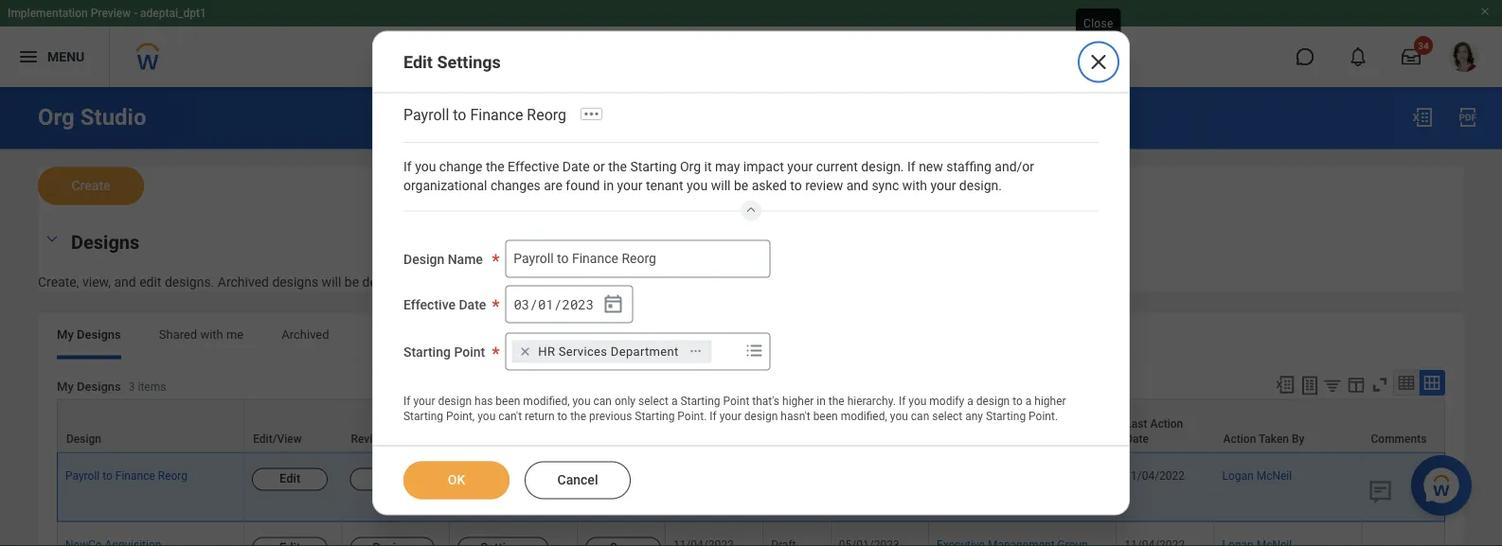 Task type: locate. For each thing, give the bounding box(es) containing it.
designs button
[[71, 232, 140, 254]]

1 vertical spatial effective date
[[840, 432, 911, 446]]

1 cell from the left
[[666, 452, 764, 522]]

1 horizontal spatial higher
[[1035, 395, 1066, 408]]

payroll for payroll to finance reorg element
[[404, 105, 449, 123]]

0 horizontal spatial export to excel image
[[1275, 374, 1296, 395]]

designs
[[71, 232, 140, 254], [77, 328, 121, 342], [77, 380, 121, 394]]

0 vertical spatial design
[[404, 251, 445, 267]]

tab list
[[38, 314, 1465, 359]]

point
[[454, 344, 485, 360], [723, 395, 750, 408], [981, 432, 1008, 446]]

reorg for payroll to finance reorg link
[[158, 469, 188, 483]]

1 horizontal spatial edit
[[404, 52, 433, 72]]

copy inside popup button
[[587, 432, 612, 446]]

1 vertical spatial export to excel image
[[1275, 374, 1296, 395]]

action right last
[[1151, 417, 1184, 430]]

been right hasn't
[[814, 410, 838, 423]]

2 horizontal spatial design
[[977, 395, 1010, 408]]

org inside if you change the effective date or the starting org it may impact your current design. if new staffing and/or organizational changes are found in your tenant you will be asked to review and sync with your design.
[[680, 159, 701, 175]]

payroll to finance reorg down design popup button
[[65, 469, 188, 483]]

review
[[351, 432, 387, 446], [373, 472, 412, 486]]

if
[[404, 159, 412, 175], [908, 159, 916, 175], [404, 395, 411, 408], [899, 395, 906, 408], [710, 410, 717, 423]]

be left deleted
[[345, 274, 359, 290]]

finance inside org studio main content
[[115, 469, 155, 483]]

3 cell from the left
[[832, 452, 930, 522]]

0 horizontal spatial a
[[672, 395, 678, 408]]

your
[[788, 159, 813, 175], [617, 177, 643, 193], [931, 177, 956, 193], [413, 395, 435, 408], [720, 410, 742, 423]]

row containing last action date
[[57, 399, 1446, 452]]

1 vertical spatial effective
[[404, 297, 456, 313]]

0 vertical spatial effective date
[[404, 297, 486, 313]]

close environment banner image
[[1480, 6, 1491, 17]]

designs left 3
[[77, 380, 121, 394]]

copy right "cancel"
[[610, 472, 638, 486]]

payroll to finance reorg inside the edit settings dialog
[[404, 105, 567, 123]]

-
[[134, 7, 137, 20]]

effective down the after
[[404, 297, 456, 313]]

copy for copy popup button
[[587, 432, 612, 446]]

date inside last action date
[[1126, 432, 1149, 446]]

action inside last action date
[[1151, 417, 1184, 430]]

settings for settings button
[[481, 472, 526, 486]]

days.
[[458, 274, 490, 290]]

if your design has been modified, you can only select a starting point that's higher in the hierarchy. if you modify a design to a higher starting point, you can't return to the previous starting point. if your design hasn't been modified, you can select any starting point.
[[404, 395, 1069, 423]]

effective up changes
[[508, 159, 559, 175]]

starting point
[[404, 344, 485, 360], [938, 432, 1008, 446]]

asked
[[752, 177, 787, 193]]

0 horizontal spatial /
[[530, 296, 538, 313]]

can up previous
[[594, 395, 612, 408]]

0 horizontal spatial action
[[1151, 417, 1184, 430]]

design down that's on the bottom right
[[744, 410, 778, 423]]

row containing edit
[[57, 452, 1446, 522]]

1 horizontal spatial in
[[817, 395, 826, 408]]

0 vertical spatial my
[[57, 328, 74, 342]]

2 vertical spatial designs
[[77, 380, 121, 394]]

in inside if your design has been modified, you can only select a starting point that's higher in the hierarchy. if you modify a design to a higher starting point, you can't return to the previous starting point. if your design hasn't been modified, you can select any starting point.
[[817, 395, 826, 408]]

0 vertical spatial in
[[604, 177, 614, 193]]

0 vertical spatial with
[[903, 177, 928, 193]]

1 vertical spatial action
[[1224, 432, 1257, 446]]

export to excel image
[[1412, 106, 1434, 129], [1275, 374, 1296, 395]]

point left that's on the bottom right
[[723, 395, 750, 408]]

edit
[[404, 52, 433, 72], [280, 472, 301, 486]]

studio
[[80, 104, 146, 131]]

0 vertical spatial review
[[351, 432, 387, 446]]

my down the my designs
[[57, 380, 74, 394]]

0 horizontal spatial in
[[604, 177, 614, 193]]

1 vertical spatial starting point
[[938, 432, 1008, 446]]

design up the after
[[404, 251, 445, 267]]

payroll to finance reorg inside org studio main content
[[65, 469, 188, 483]]

been up can't
[[496, 395, 521, 408]]

a up any
[[968, 395, 974, 408]]

1 horizontal spatial be
[[734, 177, 749, 193]]

0 vertical spatial point
[[454, 344, 485, 360]]

to right modify
[[1013, 395, 1023, 408]]

0 vertical spatial been
[[496, 395, 521, 408]]

design.
[[862, 159, 904, 175], [960, 177, 1002, 193]]

1 my from the top
[[57, 328, 74, 342]]

0 vertical spatial designs
[[71, 232, 140, 254]]

edit inside button
[[280, 472, 301, 486]]

and down current
[[847, 177, 869, 193]]

designs up 'view,'
[[71, 232, 140, 254]]

org left it
[[680, 159, 701, 175]]

you up the organizational
[[415, 159, 436, 175]]

reorg
[[527, 105, 567, 123], [158, 469, 188, 483]]

finance
[[470, 105, 523, 123], [115, 469, 155, 483]]

1 horizontal spatial a
[[968, 395, 974, 408]]

design inside the edit settings dialog
[[404, 251, 445, 267]]

0 horizontal spatial and
[[114, 274, 136, 290]]

settings down point,
[[459, 432, 501, 446]]

0 horizontal spatial will
[[322, 274, 341, 290]]

reorg down design popup button
[[158, 469, 188, 483]]

0 vertical spatial and
[[847, 177, 869, 193]]

starting point down any
[[938, 432, 1008, 446]]

design up any
[[977, 395, 1010, 408]]

payroll
[[404, 105, 449, 123], [65, 469, 100, 483]]

0 vertical spatial edit
[[404, 52, 433, 72]]

x small image
[[516, 342, 535, 361]]

can
[[594, 395, 612, 408], [911, 410, 930, 423]]

finance down design popup button
[[115, 469, 155, 483]]

settings up payroll to finance reorg element
[[437, 52, 501, 72]]

starting down only
[[635, 410, 675, 423]]

design button
[[58, 400, 244, 451]]

edit settings
[[404, 52, 501, 72]]

1 horizontal spatial finance
[[470, 105, 523, 123]]

1 horizontal spatial design
[[404, 251, 445, 267]]

tab list containing my designs
[[38, 314, 1465, 359]]

designs inside group
[[71, 232, 140, 254]]

ok button
[[404, 462, 510, 500]]

payroll to finance reorg up change
[[404, 105, 567, 123]]

1 horizontal spatial and
[[847, 177, 869, 193]]

design. down the staffing
[[960, 177, 1002, 193]]

starting point inside popup button
[[938, 432, 1008, 446]]

settings inside button
[[481, 472, 526, 486]]

1 vertical spatial settings
[[459, 432, 501, 446]]

1 vertical spatial finance
[[115, 469, 155, 483]]

0 horizontal spatial with
[[200, 328, 223, 342]]

cell down creation date
[[666, 452, 764, 522]]

expand table image
[[1423, 374, 1442, 392]]

0 vertical spatial starting point
[[404, 344, 485, 360]]

1 vertical spatial be
[[345, 274, 359, 290]]

payroll for payroll to finance reorg link
[[65, 469, 100, 483]]

settings button
[[450, 400, 577, 451]]

to down design popup button
[[103, 469, 113, 483]]

settings right ok
[[481, 472, 526, 486]]

to right asked
[[790, 177, 802, 193]]

edit/view
[[253, 432, 302, 446]]

your left the tenant
[[617, 177, 643, 193]]

0 vertical spatial will
[[711, 177, 731, 193]]

point,
[[446, 410, 475, 423]]

creation date button
[[666, 400, 763, 451]]

my
[[57, 328, 74, 342], [57, 380, 74, 394]]

1 horizontal spatial will
[[711, 177, 731, 193]]

/
[[530, 296, 538, 313], [554, 296, 562, 313]]

review for review button
[[373, 472, 412, 486]]

design. up sync
[[862, 159, 904, 175]]

effective down hierarchy.
[[840, 432, 885, 446]]

payroll down edit settings
[[404, 105, 449, 123]]

1 horizontal spatial payroll
[[404, 105, 449, 123]]

1 vertical spatial in
[[817, 395, 826, 408]]

items
[[138, 380, 166, 394]]

reorg up are
[[527, 105, 567, 123]]

the up changes
[[486, 159, 505, 175]]

create button
[[38, 167, 144, 205]]

you down hierarchy.
[[890, 410, 908, 423]]

starting down the after
[[404, 344, 451, 360]]

finance inside the edit settings dialog
[[470, 105, 523, 123]]

effective date inside the edit settings dialog
[[404, 297, 486, 313]]

archived inside designs group
[[218, 274, 269, 290]]

effective inside popup button
[[840, 432, 885, 446]]

0 horizontal spatial be
[[345, 274, 359, 290]]

1 vertical spatial design
[[66, 432, 101, 446]]

create, view, and edit designs. archived designs will be deleted after 90 days.
[[38, 274, 490, 290]]

edit for edit settings
[[404, 52, 433, 72]]

1 horizontal spatial org
[[680, 159, 701, 175]]

2 vertical spatial effective
[[840, 432, 885, 446]]

0 horizontal spatial edit
[[280, 472, 301, 486]]

modified, up 'return'
[[523, 395, 570, 408]]

0 vertical spatial modified,
[[523, 395, 570, 408]]

0 horizontal spatial effective date
[[404, 297, 486, 313]]

toolbar
[[1267, 370, 1446, 399]]

close tooltip
[[1073, 5, 1125, 43]]

0 vertical spatial design.
[[862, 159, 904, 175]]

1 horizontal spatial effective
[[508, 159, 559, 175]]

0 horizontal spatial select
[[639, 395, 669, 408]]

0 vertical spatial finance
[[470, 105, 523, 123]]

settings inside popup button
[[459, 432, 501, 446]]

0 vertical spatial action
[[1151, 417, 1184, 430]]

copy for copy button
[[610, 472, 638, 486]]

2 vertical spatial point
[[981, 432, 1008, 446]]

1 vertical spatial designs
[[77, 328, 121, 342]]

0 vertical spatial settings
[[437, 52, 501, 72]]

export to excel image left export to worksheets icon
[[1275, 374, 1296, 395]]

date inside popup button
[[720, 432, 744, 446]]

payroll to finance reorg for payroll to finance reorg element
[[404, 105, 567, 123]]

export to excel image left view printable version (pdf) image
[[1412, 106, 1434, 129]]

2 a from the left
[[968, 395, 974, 408]]

1 horizontal spatial action
[[1224, 432, 1257, 446]]

effective
[[508, 159, 559, 175], [404, 297, 456, 313], [840, 432, 885, 446]]

starting down any
[[938, 432, 979, 446]]

archived
[[218, 274, 269, 290], [282, 328, 329, 342]]

can left any
[[911, 410, 930, 423]]

0 horizontal spatial payroll
[[65, 469, 100, 483]]

point down any
[[981, 432, 1008, 446]]

in down or
[[604, 177, 614, 193]]

1 vertical spatial select
[[933, 410, 963, 423]]

with down new
[[903, 177, 928, 193]]

1 vertical spatial reorg
[[158, 469, 188, 483]]

review inside popup button
[[351, 432, 387, 446]]

1 vertical spatial and
[[114, 274, 136, 290]]

cell
[[666, 452, 764, 522], [764, 452, 832, 522], [832, 452, 930, 522], [930, 452, 1117, 522]]

edit inside dialog
[[404, 52, 433, 72]]

1 horizontal spatial point.
[[1029, 410, 1058, 423]]

2 my from the top
[[57, 380, 74, 394]]

payroll to finance reorg element
[[404, 105, 578, 123]]

action taken by
[[1224, 432, 1305, 446]]

select
[[639, 395, 669, 408], [933, 410, 963, 423]]

1 horizontal spatial export to excel image
[[1412, 106, 1434, 129]]

and left 'edit'
[[114, 274, 136, 290]]

be
[[734, 177, 749, 193], [345, 274, 359, 290]]

will right designs
[[322, 274, 341, 290]]

archived down designs
[[282, 328, 329, 342]]

to up change
[[453, 105, 467, 123]]

finance up change
[[470, 105, 523, 123]]

starting up the tenant
[[630, 159, 677, 175]]

review inside button
[[373, 472, 412, 486]]

review up review button
[[351, 432, 387, 446]]

date inside popup button
[[888, 432, 911, 446]]

point. up creation
[[678, 410, 707, 423]]

x image
[[1088, 51, 1110, 73]]

department
[[611, 345, 679, 359]]

date up the found
[[563, 159, 590, 175]]

view printable version (pdf) image
[[1457, 106, 1480, 129]]

with inside if you change the effective date or the starting org it may impact your current design. if new staffing and/or organizational changes are found in your tenant you will be asked to review and sync with your design.
[[903, 177, 928, 193]]

cell down starting point popup button
[[930, 452, 1117, 522]]

higher
[[783, 395, 814, 408], [1035, 395, 1066, 408]]

modified, down hierarchy.
[[841, 410, 888, 423]]

/ right 01
[[554, 296, 562, 313]]

1 vertical spatial review
[[373, 472, 412, 486]]

reorg inside org studio main content
[[158, 469, 188, 483]]

with
[[903, 177, 928, 193], [200, 328, 223, 342]]

in
[[604, 177, 614, 193], [817, 395, 826, 408]]

2 horizontal spatial a
[[1026, 395, 1032, 408]]

1 horizontal spatial modified,
[[841, 410, 888, 423]]

be inside designs group
[[345, 274, 359, 290]]

1 vertical spatial with
[[200, 328, 223, 342]]

date down if your design has been modified, you can only select a starting point that's higher in the hierarchy. if you modify a design to a higher starting point, you can't return to the previous starting point. if your design hasn't been modified, you can select any starting point.
[[720, 432, 744, 446]]

select to filter grid data image
[[1323, 375, 1343, 395]]

0 vertical spatial payroll to finance reorg
[[404, 105, 567, 123]]

point up has
[[454, 344, 485, 360]]

effective date down 90
[[404, 297, 486, 313]]

1 vertical spatial payroll
[[65, 469, 100, 483]]

1 horizontal spatial design.
[[960, 177, 1002, 193]]

modify
[[930, 395, 965, 408]]

change
[[439, 159, 483, 175]]

edit down edit/view
[[280, 472, 301, 486]]

payroll to finance reorg for payroll to finance reorg link
[[65, 469, 188, 483]]

2 horizontal spatial point
[[981, 432, 1008, 446]]

0 vertical spatial be
[[734, 177, 749, 193]]

design name
[[404, 251, 483, 267]]

finance for payroll to finance reorg element
[[470, 105, 523, 123]]

implementation preview -   adeptai_dpt1 banner
[[0, 0, 1503, 87]]

0 horizontal spatial design.
[[862, 159, 904, 175]]

2023
[[562, 296, 594, 313]]

0 horizontal spatial finance
[[115, 469, 155, 483]]

0 vertical spatial payroll
[[404, 105, 449, 123]]

and
[[847, 177, 869, 193], [114, 274, 136, 290]]

designs.
[[165, 274, 214, 290]]

action
[[1151, 417, 1184, 430], [1224, 432, 1257, 446]]

designs inside tab list
[[77, 328, 121, 342]]

1 horizontal spatial archived
[[282, 328, 329, 342]]

row
[[57, 399, 1446, 452], [57, 452, 1446, 522], [57, 522, 1446, 547]]

2 vertical spatial settings
[[481, 472, 526, 486]]

org left studio
[[38, 104, 75, 131]]

logan mcneil
[[1223, 469, 1292, 483]]

select right only
[[639, 395, 669, 408]]

copy inside button
[[610, 472, 638, 486]]

review down review popup button
[[373, 472, 412, 486]]

a up creation
[[672, 395, 678, 408]]

to
[[453, 105, 467, 123], [790, 177, 802, 193], [1013, 395, 1023, 408], [558, 410, 568, 423], [103, 469, 113, 483]]

copy down previous
[[587, 432, 612, 446]]

design
[[404, 251, 445, 267], [66, 432, 101, 446]]

payroll inside org studio main content
[[65, 469, 100, 483]]

date down last
[[1126, 432, 1149, 446]]

0 horizontal spatial point.
[[678, 410, 707, 423]]

0 horizontal spatial design
[[66, 432, 101, 446]]

table image
[[1397, 374, 1416, 392]]

my down create,
[[57, 328, 74, 342]]

a right modify
[[1026, 395, 1032, 408]]

design up point,
[[438, 395, 472, 408]]

/ right 03
[[530, 296, 538, 313]]

designs for my designs 3 items
[[77, 380, 121, 394]]

edit up payroll to finance reorg element
[[404, 52, 433, 72]]

are
[[544, 177, 563, 193]]

with left me at the left bottom of the page
[[200, 328, 223, 342]]

archived left designs
[[218, 274, 269, 290]]

0 horizontal spatial higher
[[783, 395, 814, 408]]

0 horizontal spatial archived
[[218, 274, 269, 290]]

0 vertical spatial copy
[[587, 432, 612, 446]]

2 row from the top
[[57, 452, 1446, 522]]

0 vertical spatial select
[[639, 395, 669, 408]]

cell down 'effective date' popup button
[[832, 452, 930, 522]]

1 horizontal spatial /
[[554, 296, 562, 313]]

will inside if you change the effective date or the starting org it may impact your current design. if new staffing and/or organizational changes are found in your tenant you will be asked to review and sync with your design.
[[711, 177, 731, 193]]

1 row from the top
[[57, 399, 1446, 452]]

payroll down design popup button
[[65, 469, 100, 483]]

1 horizontal spatial payroll to finance reorg
[[404, 105, 567, 123]]

design
[[438, 395, 472, 408], [977, 395, 1010, 408], [744, 410, 778, 423]]

you up previous
[[573, 395, 591, 408]]

starting
[[630, 159, 677, 175], [404, 344, 451, 360], [681, 395, 721, 408], [404, 410, 444, 423], [635, 410, 675, 423], [986, 410, 1026, 423], [938, 432, 979, 446]]

designs
[[272, 274, 318, 290]]

export to excel image for view printable version (pdf) image
[[1412, 106, 1434, 129]]

3 row from the top
[[57, 522, 1446, 547]]

date inside if you change the effective date or the starting org it may impact your current design. if new staffing and/or organizational changes are found in your tenant you will be asked to review and sync with your design.
[[563, 159, 590, 175]]

0 vertical spatial reorg
[[527, 105, 567, 123]]

1 vertical spatial copy
[[610, 472, 638, 486]]

settings
[[437, 52, 501, 72], [459, 432, 501, 446], [481, 472, 526, 486]]

chevron down image
[[41, 233, 63, 246]]

the
[[486, 159, 505, 175], [608, 159, 627, 175], [829, 395, 845, 408], [570, 410, 586, 423]]

reorg inside the edit settings dialog
[[527, 105, 567, 123]]

starting point inside the edit settings dialog
[[404, 344, 485, 360]]

designs down 'view,'
[[77, 328, 121, 342]]

org
[[38, 104, 75, 131], [680, 159, 701, 175]]

will inside designs group
[[322, 274, 341, 290]]

your up creation date
[[720, 410, 742, 423]]

the left hierarchy.
[[829, 395, 845, 408]]

1 vertical spatial modified,
[[841, 410, 888, 423]]

payroll to finance reorg
[[404, 105, 567, 123], [65, 469, 188, 483]]

payroll inside the edit settings dialog
[[404, 105, 449, 123]]

you down it
[[687, 177, 708, 193]]

design inside design popup button
[[66, 432, 101, 446]]

will
[[711, 177, 731, 193], [322, 274, 341, 290]]

1 / from the left
[[530, 296, 538, 313]]

select down modify
[[933, 410, 963, 423]]

1 vertical spatial point
[[723, 395, 750, 408]]

effective date down hierarchy.
[[840, 432, 911, 446]]

1 horizontal spatial starting point
[[938, 432, 1008, 446]]

1 horizontal spatial with
[[903, 177, 928, 193]]

found
[[566, 177, 600, 193]]

0 horizontal spatial been
[[496, 395, 521, 408]]



Task type: vqa. For each thing, say whether or not it's contained in the screenshot.
second Currency from the left
no



Task type: describe. For each thing, give the bounding box(es) containing it.
edit settings dialog
[[372, 31, 1130, 516]]

comments button
[[1363, 400, 1445, 451]]

tenant
[[646, 177, 684, 193]]

if you change the effective date or the starting org it may impact your current design. if new staffing and/or organizational changes are found in your tenant you will be asked to review and sync with your design.
[[404, 159, 1038, 193]]

starting left point,
[[404, 410, 444, 423]]

you down has
[[478, 410, 496, 423]]

03
[[514, 296, 530, 313]]

2 point. from the left
[[1029, 410, 1058, 423]]

previous
[[589, 410, 632, 423]]

90
[[440, 274, 455, 290]]

1 vertical spatial archived
[[282, 328, 329, 342]]

to right 'return'
[[558, 410, 568, 423]]

organizational
[[404, 177, 487, 193]]

may
[[715, 159, 740, 175]]

in inside if you change the effective date or the starting org it may impact your current design. if new staffing and/or organizational changes are found in your tenant you will be asked to review and sync with your design.
[[604, 177, 614, 193]]

to inside payroll to finance reorg link
[[103, 469, 113, 483]]

view,
[[82, 274, 111, 290]]

it
[[704, 159, 712, 175]]

activity stream image
[[1367, 478, 1395, 506]]

create,
[[38, 274, 79, 290]]

preview
[[91, 7, 131, 20]]

impact
[[744, 159, 784, 175]]

settings inside dialog
[[437, 52, 501, 72]]

cancel
[[558, 472, 598, 488]]

copy button
[[578, 400, 665, 451]]

last
[[1126, 417, 1148, 430]]

review for review popup button
[[351, 432, 387, 446]]

prompts image
[[743, 340, 766, 362]]

reorg for payroll to finance reorg element
[[527, 105, 567, 123]]

your up review
[[788, 159, 813, 175]]

last action date
[[1126, 417, 1184, 446]]

the left previous
[[570, 410, 586, 423]]

org inside main content
[[38, 104, 75, 131]]

my for my designs 3 items
[[57, 380, 74, 394]]

finance for payroll to finance reorg link
[[115, 469, 155, 483]]

03 / 01 / 2023
[[514, 296, 594, 313]]

edit button
[[252, 468, 328, 491]]

1 vertical spatial been
[[814, 410, 838, 423]]

has
[[475, 395, 493, 408]]

name
[[448, 251, 483, 267]]

by
[[1292, 432, 1305, 446]]

copy button
[[586, 468, 661, 491]]

status button
[[764, 400, 831, 451]]

shared
[[159, 328, 197, 342]]

3 a from the left
[[1026, 395, 1032, 408]]

creation date
[[674, 432, 744, 446]]

starting up creation
[[681, 395, 721, 408]]

payroll to finance reorg link
[[65, 466, 188, 483]]

and inside designs group
[[114, 274, 136, 290]]

fullscreen image
[[1370, 374, 1391, 395]]

tab list inside org studio main content
[[38, 314, 1465, 359]]

return
[[525, 410, 555, 423]]

comments
[[1371, 432, 1427, 446]]

review
[[805, 177, 843, 193]]

2 cell from the left
[[764, 452, 832, 522]]

click to view/edit grid preferences image
[[1346, 374, 1367, 395]]

hr
[[538, 345, 555, 359]]

org studio
[[38, 104, 146, 131]]

mcneil
[[1257, 469, 1292, 483]]

effective date inside popup button
[[840, 432, 911, 446]]

notifications large image
[[1349, 47, 1368, 66]]

calendar image
[[602, 293, 625, 316]]

effective inside if you change the effective date or the starting org it may impact your current design. if new staffing and/or organizational changes are found in your tenant you will be asked to review and sync with your design.
[[508, 159, 559, 175]]

related actions image
[[689, 345, 703, 358]]

my designs 3 items
[[57, 380, 166, 394]]

hierarchy.
[[848, 395, 896, 408]]

the right or
[[608, 159, 627, 175]]

point inside if your design has been modified, you can only select a starting point that's higher in the hierarchy. if you modify a design to a higher starting point, you can't return to the previous starting point. if your design hasn't been modified, you can select any starting point.
[[723, 395, 750, 408]]

1 horizontal spatial design
[[744, 410, 778, 423]]

services
[[559, 345, 608, 359]]

current
[[816, 159, 858, 175]]

effective date button
[[832, 400, 929, 451]]

2 / from the left
[[554, 296, 562, 313]]

starting right any
[[986, 410, 1026, 423]]

edit
[[139, 274, 161, 290]]

1 vertical spatial design.
[[960, 177, 1002, 193]]

sync
[[872, 177, 899, 193]]

if up the organizational
[[404, 159, 412, 175]]

design for design name
[[404, 251, 445, 267]]

0 horizontal spatial point
[[454, 344, 485, 360]]

creation
[[674, 432, 718, 446]]

0 horizontal spatial effective
[[404, 297, 456, 313]]

and inside if you change the effective date or the starting org it may impact your current design. if new staffing and/or organizational changes are found in your tenant you will be asked to review and sync with your design.
[[847, 177, 869, 193]]

after
[[409, 274, 437, 290]]

hr services department
[[538, 345, 679, 359]]

hr services department, press delete to clear value. option
[[512, 341, 712, 363]]

date down days.
[[459, 297, 486, 313]]

chevron up image
[[740, 200, 763, 215]]

design for design
[[66, 432, 101, 446]]

Design Name text field
[[505, 240, 771, 278]]

starting inside popup button
[[938, 432, 979, 446]]

review button
[[342, 400, 449, 451]]

export to worksheets image
[[1299, 374, 1322, 397]]

close
[[1084, 17, 1114, 30]]

1 a from the left
[[672, 395, 678, 408]]

review button
[[350, 468, 435, 491]]

1 horizontal spatial can
[[911, 410, 930, 423]]

0 vertical spatial can
[[594, 395, 612, 408]]

export to excel image for export to worksheets icon
[[1275, 374, 1296, 395]]

point inside popup button
[[981, 432, 1008, 446]]

your left has
[[413, 395, 435, 408]]

my designs
[[57, 328, 121, 342]]

staffing
[[947, 159, 992, 175]]

ok
[[448, 472, 465, 488]]

designs for my designs
[[77, 328, 121, 342]]

you left modify
[[909, 395, 927, 408]]

be inside if you change the effective date or the starting org it may impact your current design. if new staffing and/or organizational changes are found in your tenant you will be asked to review and sync with your design.
[[734, 177, 749, 193]]

designs group
[[38, 228, 1465, 291]]

if left has
[[404, 395, 411, 408]]

hasn't
[[781, 410, 811, 423]]

effective date group
[[505, 286, 633, 323]]

if left new
[[908, 159, 916, 175]]

last action date button
[[1117, 400, 1214, 451]]

create
[[71, 178, 110, 194]]

1 point. from the left
[[678, 410, 707, 423]]

action taken by button
[[1215, 400, 1362, 451]]

org studio main content
[[0, 87, 1503, 547]]

your down new
[[931, 177, 956, 193]]

logan mcneil link
[[1223, 466, 1292, 483]]

shared with me
[[159, 328, 244, 342]]

cancel button
[[525, 462, 631, 500]]

implementation
[[8, 7, 88, 20]]

01
[[538, 296, 554, 313]]

toolbar inside org studio main content
[[1267, 370, 1446, 399]]

logan
[[1223, 469, 1254, 483]]

with inside tab list
[[200, 328, 223, 342]]

deleted
[[362, 274, 406, 290]]

hr services department element
[[538, 343, 679, 360]]

4 cell from the left
[[930, 452, 1117, 522]]

action inside popup button
[[1224, 432, 1257, 446]]

my for my designs
[[57, 328, 74, 342]]

or
[[593, 159, 605, 175]]

implementation preview -   adeptai_dpt1
[[8, 7, 206, 20]]

edit for edit
[[280, 472, 301, 486]]

only
[[615, 395, 636, 408]]

11/04/2022
[[1125, 469, 1185, 483]]

0 horizontal spatial modified,
[[523, 395, 570, 408]]

any
[[966, 410, 984, 423]]

inbox large image
[[1402, 47, 1421, 66]]

settings button
[[458, 468, 549, 491]]

profile logan mcneil element
[[1438, 36, 1491, 78]]

1 horizontal spatial select
[[933, 410, 963, 423]]

can't
[[499, 410, 522, 423]]

0 horizontal spatial design
[[438, 395, 472, 408]]

taken
[[1259, 432, 1290, 446]]

3
[[129, 380, 135, 394]]

if up creation date
[[710, 410, 717, 423]]

that's
[[753, 395, 780, 408]]

adeptai_dpt1
[[140, 7, 206, 20]]

status
[[772, 432, 805, 446]]

and/or
[[995, 159, 1035, 175]]

to inside if you change the effective date or the starting org it may impact your current design. if new staffing and/or organizational changes are found in your tenant you will be asked to review and sync with your design.
[[790, 177, 802, 193]]

edit/view button
[[245, 400, 341, 451]]

new
[[919, 159, 943, 175]]

1 higher from the left
[[783, 395, 814, 408]]

if right hierarchy.
[[899, 395, 906, 408]]

starting inside if you change the effective date or the starting org it may impact your current design. if new staffing and/or organizational changes are found in your tenant you will be asked to review and sync with your design.
[[630, 159, 677, 175]]

starting point button
[[930, 400, 1116, 451]]

2 higher from the left
[[1035, 395, 1066, 408]]

settings for settings popup button
[[459, 432, 501, 446]]



